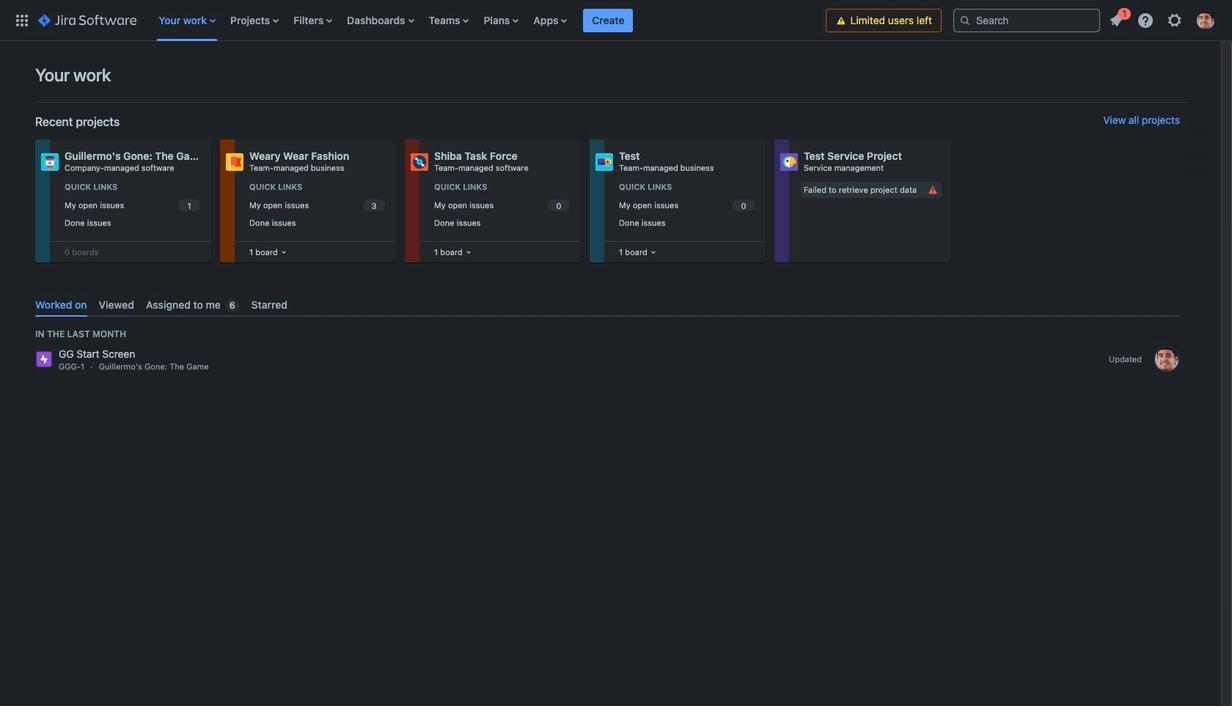Task type: describe. For each thing, give the bounding box(es) containing it.
1 board image from the left
[[463, 247, 474, 258]]

help image
[[1137, 11, 1155, 29]]

0 horizontal spatial list item
[[584, 0, 633, 41]]

board image
[[278, 247, 290, 258]]

primary element
[[9, 0, 826, 41]]

2 board image from the left
[[648, 247, 659, 258]]

appswitcher icon image
[[13, 11, 31, 29]]



Task type: vqa. For each thing, say whether or not it's contained in the screenshot.
list item in the list
yes



Task type: locate. For each thing, give the bounding box(es) containing it.
banner
[[0, 0, 1233, 41]]

jira software image
[[38, 11, 137, 29], [38, 11, 137, 29]]

Search field
[[954, 8, 1100, 32]]

your profile and settings image
[[1197, 11, 1215, 29]]

None search field
[[954, 8, 1100, 32]]

0 horizontal spatial board image
[[463, 247, 474, 258]]

list item
[[584, 0, 633, 41], [1103, 6, 1131, 32]]

notifications image
[[1108, 11, 1125, 29]]

tab list
[[29, 293, 1186, 317]]

0 horizontal spatial list
[[151, 0, 826, 41]]

1 horizontal spatial list item
[[1103, 6, 1131, 32]]

1 horizontal spatial list
[[1103, 6, 1224, 33]]

search image
[[960, 14, 971, 26]]

1 horizontal spatial board image
[[648, 247, 659, 258]]

board image
[[463, 247, 474, 258], [648, 247, 659, 258]]

settings image
[[1166, 11, 1184, 29]]

list
[[151, 0, 826, 41], [1103, 6, 1224, 33]]



